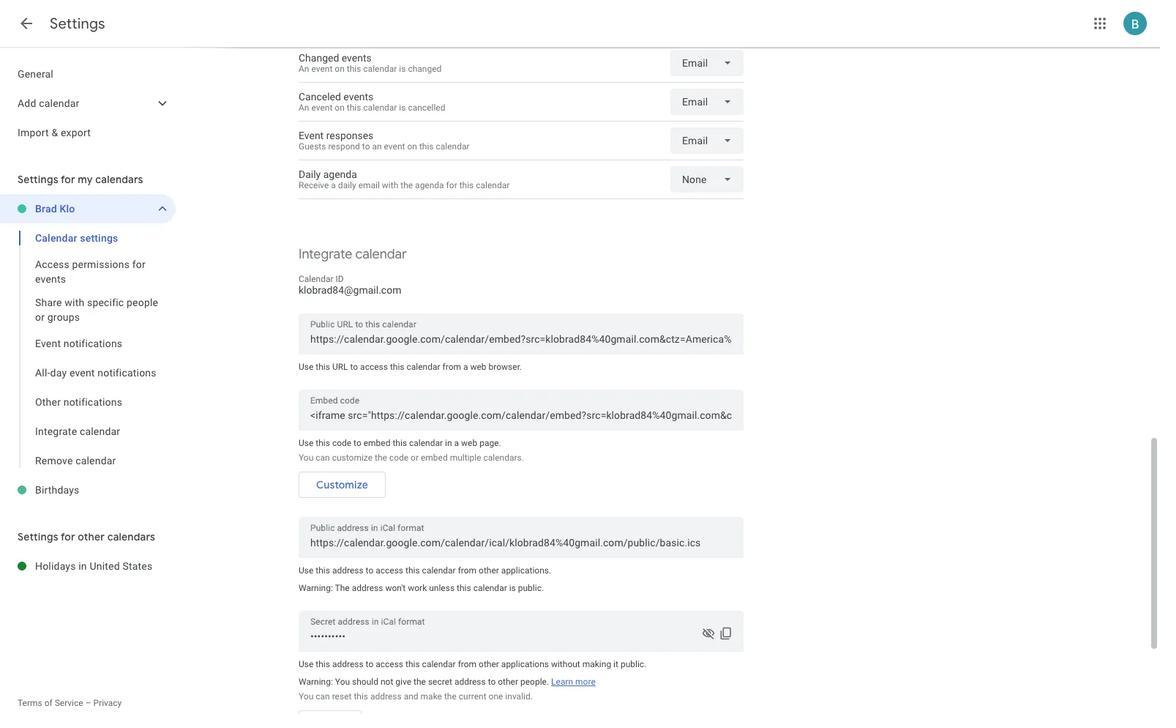 Task type: describe. For each thing, give the bounding box(es) containing it.
settings for my calendars
[[18, 173, 143, 186]]

email
[[359, 180, 380, 190]]

not
[[381, 677, 394, 687]]

klobrad84@gmail.com
[[299, 284, 402, 296]]

settings
[[80, 232, 118, 244]]

from for applications.
[[458, 565, 477, 576]]

work
[[408, 583, 427, 593]]

all-
[[35, 367, 50, 379]]

applications.
[[502, 565, 552, 576]]

1 horizontal spatial or
[[411, 453, 419, 463]]

url
[[332, 362, 348, 372]]

on inside the event responses guests respond to an event on this calendar
[[408, 141, 417, 152]]

address right the
[[352, 583, 383, 593]]

calendars.
[[484, 453, 524, 463]]

holidays
[[35, 560, 76, 572]]

groups
[[47, 311, 80, 323]]

address down not on the left
[[371, 691, 402, 702]]

permissions
[[72, 259, 130, 270]]

invalid.
[[506, 691, 533, 702]]

all-day event notifications
[[35, 367, 157, 379]]

you can customize the code or embed multiple calendars.
[[299, 453, 524, 463]]

calendar for calendar settings
[[35, 232, 77, 244]]

the
[[335, 583, 350, 593]]

use for use this address to access this calendar from other applications. warning: the address won't work unless this calendar is public.
[[299, 565, 314, 576]]

warning: inside use this address to access this calendar from other applications. warning: the address won't work unless this calendar is public.
[[299, 583, 333, 593]]

to inside the event responses guests respond to an event on this calendar
[[362, 141, 370, 152]]

event responses guests respond to an event on this calendar
[[299, 130, 470, 152]]

changed events an event on this calendar is changed
[[299, 52, 442, 74]]

it
[[614, 659, 619, 669]]

event inside canceled events an event on this calendar is cancelled
[[312, 103, 333, 113]]

the inside use this address to access this calendar from other applications without making it public. warning: you should not give the secret address to other people. learn more
[[414, 677, 426, 687]]

on for changed
[[335, 64, 345, 74]]

use for use this address to access this calendar from other applications without making it public. warning: you should not give the secret address to other people. learn more
[[299, 659, 314, 669]]

from for applications
[[458, 659, 477, 669]]

add
[[18, 97, 36, 109]]

a for use this code to embed this calendar in a web page.
[[455, 438, 459, 448]]

this inside changed events an event on this calendar is changed
[[347, 64, 361, 74]]

unless
[[429, 583, 455, 593]]

access for use this address to access this calendar from other applications. warning: the address won't work unless this calendar is public.
[[376, 565, 404, 576]]

make
[[421, 691, 442, 702]]

united
[[90, 560, 120, 572]]

id
[[336, 274, 344, 284]]

without
[[551, 659, 581, 669]]

general
[[18, 68, 53, 80]]

is for canceled events
[[399, 103, 406, 113]]

daily
[[299, 168, 321, 180]]

calendar settings
[[35, 232, 118, 244]]

group containing calendar settings
[[0, 223, 176, 475]]

calendars for settings for other calendars
[[107, 530, 155, 543]]

a inside daily agenda receive a daily email with the agenda for this calendar
[[331, 180, 336, 190]]

terms
[[18, 698, 42, 708]]

holidays in united states tree item
[[0, 552, 176, 581]]

add calendar
[[18, 97, 79, 109]]

changed
[[299, 52, 339, 64]]

events for changed events
[[342, 52, 372, 64]]

0 vertical spatial code
[[332, 438, 352, 448]]

customize
[[316, 478, 368, 491]]

multiple
[[450, 453, 482, 463]]

birthdays link
[[35, 475, 176, 505]]

you can reset this address and make the current one invalid.
[[299, 691, 533, 702]]

1 horizontal spatial in
[[445, 438, 452, 448]]

access for use this url to access this calendar from a web browser.
[[360, 362, 388, 372]]

won't
[[386, 583, 406, 593]]

to for use this code to embed this calendar in a web page.
[[354, 438, 362, 448]]

canceled
[[299, 91, 341, 103]]

this inside daily agenda receive a daily email with the agenda for this calendar
[[460, 180, 474, 190]]

you for reset
[[299, 691, 314, 702]]

access
[[35, 259, 69, 270]]

give
[[396, 677, 412, 687]]

calendar inside the event responses guests respond to an event on this calendar
[[436, 141, 470, 152]]

access for use this address to access this calendar from other applications without making it public. warning: you should not give the secret address to other people. learn more
[[376, 659, 404, 669]]

share
[[35, 297, 62, 308]]

is inside use this address to access this calendar from other applications. warning: the address won't work unless this calendar is public.
[[510, 583, 516, 593]]

page.
[[480, 438, 501, 448]]

applications
[[502, 659, 549, 669]]

other notifications
[[35, 396, 122, 408]]

export
[[61, 127, 91, 138]]

calendar for calendar id klobrad84@gmail.com
[[299, 274, 334, 284]]

use this code to embed this calendar in a web page.
[[299, 438, 501, 448]]

privacy link
[[93, 698, 122, 708]]

calendar id klobrad84@gmail.com
[[299, 274, 402, 296]]

1 horizontal spatial agenda
[[415, 180, 444, 190]]

settings for my calendars tree
[[0, 194, 176, 505]]

responses
[[326, 130, 374, 141]]

import & export
[[18, 127, 91, 138]]

public. inside use this address to access this calendar from other applications. warning: the address won't work unless this calendar is public.
[[518, 583, 544, 593]]

event notifications
[[35, 338, 122, 349]]

settings for settings for my calendars
[[18, 173, 58, 186]]

birthdays
[[35, 484, 79, 496]]

should
[[352, 677, 379, 687]]

the inside daily agenda receive a daily email with the agenda for this calendar
[[401, 180, 413, 190]]

terms of service link
[[18, 698, 83, 708]]

events for canceled events
[[344, 91, 374, 103]]

share with specific people or groups
[[35, 297, 158, 323]]

use this address to access this calendar from other applications. warning: the address won't work unless this calendar is public.
[[299, 565, 552, 593]]

customize
[[332, 453, 373, 463]]

secret
[[428, 677, 453, 687]]

birthdays tree item
[[0, 475, 176, 505]]

calendars for settings for my calendars
[[95, 173, 143, 186]]

notifications for other notifications
[[64, 396, 122, 408]]

in inside tree item
[[79, 560, 87, 572]]

current
[[459, 691, 487, 702]]

learn
[[552, 677, 574, 687]]

brad klo tree item
[[0, 194, 176, 223]]

event inside group
[[69, 367, 95, 379]]

remove
[[35, 455, 73, 467]]

receive
[[299, 180, 329, 190]]

brad
[[35, 203, 57, 215]]

cancelled
[[408, 103, 446, 113]]



Task type: locate. For each thing, give the bounding box(es) containing it.
1 vertical spatial integrate
[[35, 426, 77, 437]]

you left customize
[[299, 453, 314, 463]]

embed up customize
[[364, 438, 391, 448]]

3 use from the top
[[299, 565, 314, 576]]

use
[[299, 362, 314, 372], [299, 438, 314, 448], [299, 565, 314, 576], [299, 659, 314, 669]]

0 vertical spatial web
[[471, 362, 487, 372]]

integrate inside group
[[35, 426, 77, 437]]

1 horizontal spatial code
[[390, 453, 409, 463]]

1 vertical spatial calendar
[[299, 274, 334, 284]]

address up current
[[455, 677, 486, 687]]

event left respond
[[299, 130, 324, 141]]

on up responses
[[335, 103, 345, 113]]

event inside the event responses guests respond to an event on this calendar
[[299, 130, 324, 141]]

in
[[445, 438, 452, 448], [79, 560, 87, 572]]

from for web
[[443, 362, 461, 372]]

is left cancelled
[[399, 103, 406, 113]]

an inside canceled events an event on this calendar is cancelled
[[299, 103, 309, 113]]

from inside use this address to access this calendar from other applications without making it public. warning: you should not give the secret address to other people. learn more
[[458, 659, 477, 669]]

is inside changed events an event on this calendar is changed
[[399, 64, 406, 74]]

0 horizontal spatial with
[[65, 297, 84, 308]]

settings for settings for other calendars
[[18, 530, 58, 543]]

1 warning: from the top
[[299, 583, 333, 593]]

calendar inside daily agenda receive a daily email with the agenda for this calendar
[[476, 180, 510, 190]]

–
[[85, 698, 91, 708]]

settings up the holidays
[[18, 530, 58, 543]]

1 use from the top
[[299, 362, 314, 372]]

2 vertical spatial a
[[455, 438, 459, 448]]

event for event responses guests respond to an event on this calendar
[[299, 130, 324, 141]]

calendars up states on the left bottom of page
[[107, 530, 155, 543]]

is
[[399, 64, 406, 74], [399, 103, 406, 113], [510, 583, 516, 593]]

event for event notifications
[[35, 338, 61, 349]]

1 horizontal spatial a
[[455, 438, 459, 448]]

2 vertical spatial you
[[299, 691, 314, 702]]

0 vertical spatial event
[[299, 130, 324, 141]]

code up customize
[[332, 438, 352, 448]]

0 vertical spatial settings
[[50, 15, 105, 33]]

access
[[360, 362, 388, 372], [376, 565, 404, 576], [376, 659, 404, 669]]

1 vertical spatial with
[[65, 297, 84, 308]]

warning: left the
[[299, 583, 333, 593]]

access up not on the left
[[376, 659, 404, 669]]

use for use this code to embed this calendar in a web page.
[[299, 438, 314, 448]]

2 vertical spatial events
[[35, 273, 66, 285]]

a left daily
[[331, 180, 336, 190]]

settings
[[50, 15, 105, 33], [18, 173, 58, 186], [18, 530, 58, 543]]

0 vertical spatial public.
[[518, 583, 544, 593]]

settings up brad
[[18, 173, 58, 186]]

0 horizontal spatial calendar
[[35, 232, 77, 244]]

0 vertical spatial a
[[331, 180, 336, 190]]

from
[[443, 362, 461, 372], [458, 565, 477, 576], [458, 659, 477, 669]]

other up holidays in united states
[[78, 530, 105, 543]]

klo
[[60, 203, 75, 215]]

notifications down all-day event notifications
[[64, 396, 122, 408]]

0 horizontal spatial a
[[331, 180, 336, 190]]

access inside use this address to access this calendar from other applications without making it public. warning: you should not give the secret address to other people. learn more
[[376, 659, 404, 669]]

on
[[335, 64, 345, 74], [335, 103, 345, 113], [408, 141, 417, 152]]

states
[[123, 560, 153, 572]]

or down use this code to embed this calendar in a web page.
[[411, 453, 419, 463]]

or inside the share with specific people or groups
[[35, 311, 45, 323]]

settings for settings
[[50, 15, 105, 33]]

1 vertical spatial is
[[399, 103, 406, 113]]

to for use this address to access this calendar from other applications without making it public. warning: you should not give the secret address to other people. learn more
[[366, 659, 374, 669]]

integrate up id
[[299, 246, 353, 263]]

None text field
[[311, 405, 732, 426], [311, 532, 732, 553], [311, 405, 732, 426], [311, 532, 732, 553]]

0 vertical spatial an
[[299, 64, 309, 74]]

changed
[[408, 64, 442, 74]]

calendar inside use this address to access this calendar from other applications without making it public. warning: you should not give the secret address to other people. learn more
[[422, 659, 456, 669]]

1 vertical spatial or
[[411, 453, 419, 463]]

event inside changed events an event on this calendar is changed
[[312, 64, 333, 74]]

an inside changed events an event on this calendar is changed
[[299, 64, 309, 74]]

people
[[127, 297, 158, 308]]

tree containing general
[[0, 59, 176, 147]]

the down use this code to embed this calendar in a web page.
[[375, 453, 387, 463]]

2 can from the top
[[316, 691, 330, 702]]

calendar left id
[[299, 274, 334, 284]]

to for use this url to access this calendar from a web browser.
[[350, 362, 358, 372]]

2 horizontal spatial a
[[464, 362, 468, 372]]

warning: inside use this address to access this calendar from other applications without making it public. warning: you should not give the secret address to other people. learn more
[[299, 677, 333, 687]]

an up "guests"
[[299, 103, 309, 113]]

other inside use this address to access this calendar from other applications. warning: the address won't work unless this calendar is public.
[[479, 565, 499, 576]]

1 vertical spatial web
[[461, 438, 478, 448]]

0 horizontal spatial or
[[35, 311, 45, 323]]

0 vertical spatial or
[[35, 311, 45, 323]]

daily agenda receive a daily email with the agenda for this calendar
[[299, 168, 510, 190]]

brad klo
[[35, 203, 75, 215]]

can left reset
[[316, 691, 330, 702]]

integrate up remove
[[35, 426, 77, 437]]

this
[[347, 64, 361, 74], [347, 103, 361, 113], [420, 141, 434, 152], [460, 180, 474, 190], [316, 362, 330, 372], [390, 362, 405, 372], [316, 438, 330, 448], [393, 438, 407, 448], [316, 565, 330, 576], [406, 565, 420, 576], [457, 583, 471, 593], [316, 659, 330, 669], [406, 659, 420, 669], [354, 691, 368, 702]]

0 horizontal spatial integrate
[[35, 426, 77, 437]]

2 vertical spatial notifications
[[64, 396, 122, 408]]

0 vertical spatial notifications
[[64, 338, 122, 349]]

event up all-
[[35, 338, 61, 349]]

the down the secret
[[445, 691, 457, 702]]

you inside use this address to access this calendar from other applications without making it public. warning: you should not give the secret address to other people. learn more
[[335, 677, 350, 687]]

1 vertical spatial settings
[[18, 173, 58, 186]]

calendars right my
[[95, 173, 143, 186]]

on up daily agenda receive a daily email with the agenda for this calendar
[[408, 141, 417, 152]]

notifications up all-day event notifications
[[64, 338, 122, 349]]

1 can from the top
[[316, 453, 330, 463]]

can left customize
[[316, 453, 330, 463]]

web left browser.
[[471, 362, 487, 372]]

events down changed events an event on this calendar is changed
[[344, 91, 374, 103]]

is left changed
[[399, 64, 406, 74]]

this inside canceled events an event on this calendar is cancelled
[[347, 103, 361, 113]]

2 vertical spatial settings
[[18, 530, 58, 543]]

you for customize
[[299, 453, 314, 463]]

embed left the multiple
[[421, 453, 448, 463]]

integrate
[[299, 246, 353, 263], [35, 426, 77, 437]]

an up canceled
[[299, 64, 309, 74]]

0 vertical spatial events
[[342, 52, 372, 64]]

remove calendar
[[35, 455, 116, 467]]

web up the multiple
[[461, 438, 478, 448]]

0 vertical spatial calendars
[[95, 173, 143, 186]]

use this address to access this calendar from other applications without making it public. warning: you should not give the secret address to other people. learn more
[[299, 659, 647, 687]]

events inside access permissions for events
[[35, 273, 66, 285]]

a left browser.
[[464, 362, 468, 372]]

1 horizontal spatial public.
[[621, 659, 647, 669]]

0 vertical spatial embed
[[364, 438, 391, 448]]

2 vertical spatial on
[[408, 141, 417, 152]]

use for use this url to access this calendar from a web browser.
[[299, 362, 314, 372]]

on up canceled
[[335, 64, 345, 74]]

from left applications.
[[458, 565, 477, 576]]

holidays in united states
[[35, 560, 153, 572]]

2 use from the top
[[299, 438, 314, 448]]

0 horizontal spatial agenda
[[324, 168, 357, 180]]

1 vertical spatial on
[[335, 103, 345, 113]]

service
[[55, 698, 83, 708]]

0 horizontal spatial embed
[[364, 438, 391, 448]]

access right url
[[360, 362, 388, 372]]

with inside daily agenda receive a daily email with the agenda for this calendar
[[382, 180, 399, 190]]

more
[[576, 677, 596, 687]]

web for page.
[[461, 438, 478, 448]]

to inside use this address to access this calendar from other applications. warning: the address won't work unless this calendar is public.
[[366, 565, 374, 576]]

1 horizontal spatial integrate calendar
[[299, 246, 407, 263]]

1 vertical spatial you
[[335, 677, 350, 687]]

2 vertical spatial is
[[510, 583, 516, 593]]

0 horizontal spatial event
[[35, 338, 61, 349]]

calendars
[[95, 173, 143, 186], [107, 530, 155, 543]]

to
[[362, 141, 370, 152], [350, 362, 358, 372], [354, 438, 362, 448], [366, 565, 374, 576], [366, 659, 374, 669], [488, 677, 496, 687]]

0 vertical spatial you
[[299, 453, 314, 463]]

import
[[18, 127, 49, 138]]

2 vertical spatial access
[[376, 659, 404, 669]]

an for changed events
[[299, 64, 309, 74]]

calendar inside canceled events an event on this calendar is cancelled
[[364, 103, 397, 113]]

go back image
[[18, 15, 35, 32]]

specific
[[87, 297, 124, 308]]

0 vertical spatial with
[[382, 180, 399, 190]]

notifications for event notifications
[[64, 338, 122, 349]]

or down share
[[35, 311, 45, 323]]

other
[[35, 396, 61, 408]]

or
[[35, 311, 45, 323], [411, 453, 419, 463]]

1 vertical spatial in
[[79, 560, 87, 572]]

can for customize
[[316, 453, 330, 463]]

calendar up access
[[35, 232, 77, 244]]

0 vertical spatial integrate
[[299, 246, 353, 263]]

1 vertical spatial events
[[344, 91, 374, 103]]

1 horizontal spatial integrate
[[299, 246, 353, 263]]

group
[[0, 223, 176, 475]]

my
[[78, 173, 93, 186]]

you up reset
[[335, 677, 350, 687]]

an for canceled events
[[299, 103, 309, 113]]

0 vertical spatial in
[[445, 438, 452, 448]]

events right changed
[[342, 52, 372, 64]]

access inside use this address to access this calendar from other applications. warning: the address won't work unless this calendar is public.
[[376, 565, 404, 576]]

web for browser.
[[471, 362, 487, 372]]

address up should
[[332, 659, 364, 669]]

0 horizontal spatial integrate calendar
[[35, 426, 120, 437]]

public.
[[518, 583, 544, 593], [621, 659, 647, 669]]

1 horizontal spatial with
[[382, 180, 399, 190]]

the right email
[[401, 180, 413, 190]]

calendar
[[364, 64, 397, 74], [39, 97, 79, 109], [364, 103, 397, 113], [436, 141, 470, 152], [476, 180, 510, 190], [356, 246, 407, 263], [407, 362, 441, 372], [80, 426, 120, 437], [409, 438, 443, 448], [76, 455, 116, 467], [422, 565, 456, 576], [474, 583, 507, 593], [422, 659, 456, 669]]

0 horizontal spatial code
[[332, 438, 352, 448]]

calendar inside changed events an event on this calendar is changed
[[364, 64, 397, 74]]

agenda right email
[[415, 180, 444, 190]]

event inside the event responses guests respond to an event on this calendar
[[384, 141, 405, 152]]

you
[[299, 453, 314, 463], [335, 677, 350, 687], [299, 691, 314, 702]]

canceled events an event on this calendar is cancelled
[[299, 91, 446, 113]]

and
[[404, 691, 419, 702]]

use inside use this address to access this calendar from other applications without making it public. warning: you should not give the secret address to other people. learn more
[[299, 659, 314, 669]]

event right "an"
[[384, 141, 405, 152]]

people.
[[521, 677, 549, 687]]

0 vertical spatial is
[[399, 64, 406, 74]]

2 an from the top
[[299, 103, 309, 113]]

one
[[489, 691, 503, 702]]

1 vertical spatial an
[[299, 103, 309, 113]]

event
[[312, 64, 333, 74], [312, 103, 333, 113], [384, 141, 405, 152], [69, 367, 95, 379]]

other up one
[[479, 659, 499, 669]]

browser.
[[489, 362, 522, 372]]

None text field
[[311, 329, 732, 349], [311, 626, 732, 647], [311, 329, 732, 349], [311, 626, 732, 647]]

event up responses
[[312, 103, 333, 113]]

event up canceled
[[312, 64, 333, 74]]

events
[[342, 52, 372, 64], [344, 91, 374, 103], [35, 273, 66, 285]]

1 vertical spatial access
[[376, 565, 404, 576]]

settings heading
[[50, 15, 105, 33]]

0 vertical spatial access
[[360, 362, 388, 372]]

events down access
[[35, 273, 66, 285]]

event inside group
[[35, 338, 61, 349]]

a for use this url to access this calendar from a web browser.
[[464, 362, 468, 372]]

is down applications.
[[510, 583, 516, 593]]

0 vertical spatial on
[[335, 64, 345, 74]]

settings right "go back" image
[[50, 15, 105, 33]]

0 vertical spatial from
[[443, 362, 461, 372]]

tree
[[0, 59, 176, 147]]

1 vertical spatial can
[[316, 691, 330, 702]]

from up current
[[458, 659, 477, 669]]

use this url to access this calendar from a web browser.
[[299, 362, 522, 372]]

making
[[583, 659, 612, 669]]

4 use from the top
[[299, 659, 314, 669]]

1 vertical spatial calendars
[[107, 530, 155, 543]]

event right day
[[69, 367, 95, 379]]

to for use this address to access this calendar from other applications. warning: the address won't work unless this calendar is public.
[[366, 565, 374, 576]]

respond
[[328, 141, 360, 152]]

agenda
[[324, 168, 357, 180], [415, 180, 444, 190]]

1 an from the top
[[299, 64, 309, 74]]

1 horizontal spatial event
[[299, 130, 324, 141]]

0 horizontal spatial in
[[79, 560, 87, 572]]

privacy
[[93, 698, 122, 708]]

from inside use this address to access this calendar from other applications. warning: the address won't work unless this calendar is public.
[[458, 565, 477, 576]]

with inside the share with specific people or groups
[[65, 297, 84, 308]]

1 vertical spatial public.
[[621, 659, 647, 669]]

daily
[[338, 180, 356, 190]]

on for canceled
[[335, 103, 345, 113]]

0 vertical spatial warning:
[[299, 583, 333, 593]]

access up won't
[[376, 565, 404, 576]]

settings for other calendars
[[18, 530, 155, 543]]

1 horizontal spatial calendar
[[299, 274, 334, 284]]

with right email
[[382, 180, 399, 190]]

calendar inside calendar id klobrad84@gmail.com
[[299, 274, 334, 284]]

0 vertical spatial integrate calendar
[[299, 246, 407, 263]]

notifications down event notifications
[[98, 367, 157, 379]]

use inside use this address to access this calendar from other applications. warning: the address won't work unless this calendar is public.
[[299, 565, 314, 576]]

1 vertical spatial embed
[[421, 453, 448, 463]]

1 vertical spatial from
[[458, 565, 477, 576]]

for inside access permissions for events
[[132, 259, 146, 270]]

2 vertical spatial from
[[458, 659, 477, 669]]

is inside canceled events an event on this calendar is cancelled
[[399, 103, 406, 113]]

other
[[78, 530, 105, 543], [479, 565, 499, 576], [479, 659, 499, 669], [498, 677, 519, 687]]

with up groups
[[65, 297, 84, 308]]

in up the multiple
[[445, 438, 452, 448]]

address up the
[[332, 565, 364, 576]]

can for reset
[[316, 691, 330, 702]]

integrate calendar down the other notifications on the left bottom of page
[[35, 426, 120, 437]]

public. inside use this address to access this calendar from other applications without making it public. warning: you should not give the secret address to other people. learn more
[[621, 659, 647, 669]]

reset
[[332, 691, 352, 702]]

warning: up reset
[[299, 677, 333, 687]]

a up the multiple
[[455, 438, 459, 448]]

holidays in united states link
[[35, 552, 176, 581]]

of
[[44, 698, 53, 708]]

1 vertical spatial a
[[464, 362, 468, 372]]

the up you can reset this address and make the current one invalid.
[[414, 677, 426, 687]]

in left united
[[79, 560, 87, 572]]

with
[[382, 180, 399, 190], [65, 297, 84, 308]]

from left browser.
[[443, 362, 461, 372]]

1 vertical spatial event
[[35, 338, 61, 349]]

1 vertical spatial code
[[390, 453, 409, 463]]

public. right it
[[621, 659, 647, 669]]

day
[[50, 367, 67, 379]]

can
[[316, 453, 330, 463], [316, 691, 330, 702]]

integrate calendar
[[299, 246, 407, 263], [35, 426, 120, 437]]

guests
[[299, 141, 326, 152]]

on inside changed events an event on this calendar is changed
[[335, 64, 345, 74]]

this inside the event responses guests respond to an event on this calendar
[[420, 141, 434, 152]]

an
[[372, 141, 382, 152]]

other left applications.
[[479, 565, 499, 576]]

integrate calendar inside group
[[35, 426, 120, 437]]

1 vertical spatial integrate calendar
[[35, 426, 120, 437]]

calendar inside group
[[35, 232, 77, 244]]

integrate calendar up id
[[299, 246, 407, 263]]

you left reset
[[299, 691, 314, 702]]

web
[[471, 362, 487, 372], [461, 438, 478, 448]]

1 vertical spatial warning:
[[299, 677, 333, 687]]

access permissions for events
[[35, 259, 146, 285]]

2 warning: from the top
[[299, 677, 333, 687]]

on inside canceled events an event on this calendar is cancelled
[[335, 103, 345, 113]]

warning:
[[299, 583, 333, 593], [299, 677, 333, 687]]

public. down applications.
[[518, 583, 544, 593]]

1 horizontal spatial embed
[[421, 453, 448, 463]]

embed
[[364, 438, 391, 448], [421, 453, 448, 463]]

0 horizontal spatial public.
[[518, 583, 544, 593]]

code down use this code to embed this calendar in a web page.
[[390, 453, 409, 463]]

0 vertical spatial calendar
[[35, 232, 77, 244]]

1 vertical spatial notifications
[[98, 367, 157, 379]]

0 vertical spatial can
[[316, 453, 330, 463]]

events inside changed events an event on this calendar is changed
[[342, 52, 372, 64]]

agenda down respond
[[324, 168, 357, 180]]

None field
[[671, 50, 744, 76], [671, 89, 744, 115], [671, 127, 744, 154], [671, 166, 744, 193], [671, 50, 744, 76], [671, 89, 744, 115], [671, 127, 744, 154], [671, 166, 744, 193]]

other up invalid.
[[498, 677, 519, 687]]

terms of service – privacy
[[18, 698, 122, 708]]

&
[[52, 127, 58, 138]]

is for changed events
[[399, 64, 406, 74]]

events inside canceled events an event on this calendar is cancelled
[[344, 91, 374, 103]]

for inside daily agenda receive a daily email with the agenda for this calendar
[[447, 180, 458, 190]]



Task type: vqa. For each thing, say whether or not it's contained in the screenshot.
Settings for Settings
yes



